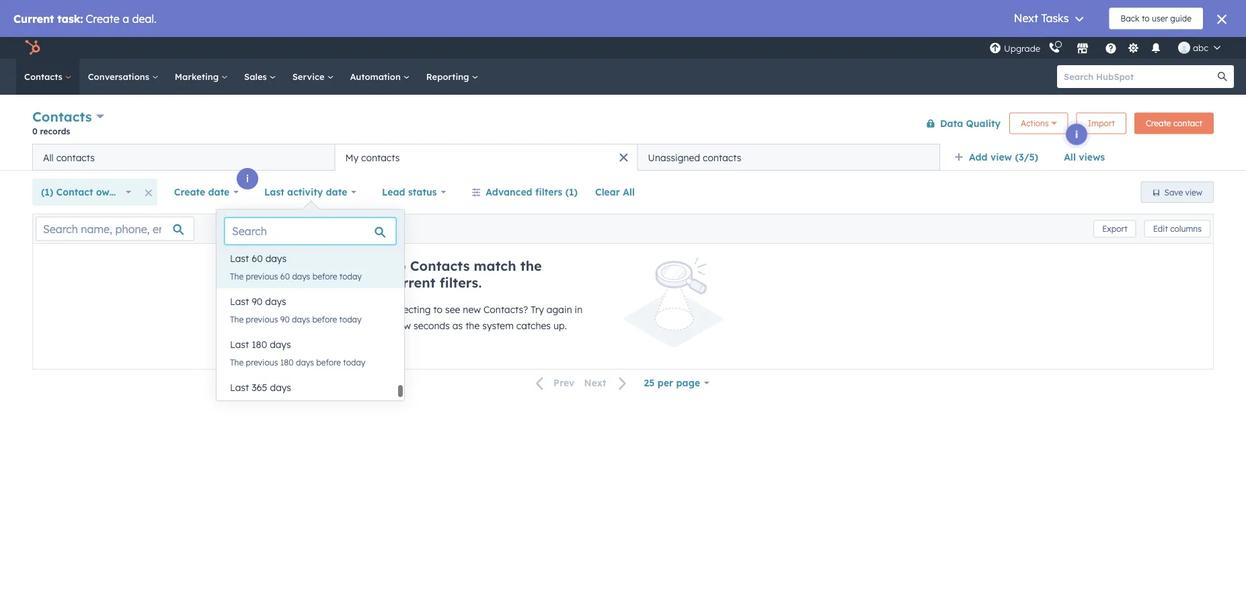 Task type: locate. For each thing, give the bounding box(es) containing it.
view right the add
[[991, 151, 1013, 163]]

owner
[[96, 186, 125, 198]]

2 (1) from the left
[[566, 186, 578, 198]]

save view button
[[1141, 182, 1214, 203]]

previous up last 90 days the previous 90 days before today in the left of the page
[[246, 268, 278, 278]]

menu containing abc
[[988, 37, 1231, 59]]

1 date from the left
[[208, 186, 230, 198]]

90 up last 180 days button
[[280, 311, 290, 321]]

create inside popup button
[[174, 186, 205, 198]]

last inside "last 365 days the previous 365 days before today"
[[230, 379, 249, 391]]

1 the from the top
[[230, 268, 244, 278]]

0 horizontal spatial view
[[991, 151, 1013, 163]]

i left last activity date 'dropdown button'
[[246, 173, 249, 185]]

per
[[658, 377, 674, 389]]

export
[[1103, 224, 1128, 234]]

date right 'activity'
[[326, 186, 347, 198]]

pagination navigation
[[528, 375, 636, 393]]

view for add
[[991, 151, 1013, 163]]

i button right the create date
[[237, 168, 258, 190]]

1 horizontal spatial date
[[326, 186, 347, 198]]

before up last 365 days button
[[316, 354, 341, 364]]

last inside last 90 days the previous 90 days before today
[[230, 293, 249, 304]]

1 horizontal spatial i button
[[1066, 124, 1088, 145]]

previous for 180
[[246, 354, 278, 364]]

0 horizontal spatial create
[[174, 186, 205, 198]]

today inside last 180 days the previous 180 days before today
[[343, 354, 366, 364]]

notifications image
[[1151, 43, 1163, 55]]

reporting link
[[418, 59, 487, 95]]

i button up 'all views'
[[1066, 124, 1088, 145]]

365
[[252, 379, 267, 391], [280, 397, 294, 407]]

previous inside last 180 days the previous 180 days before today
[[246, 354, 278, 364]]

all inside button
[[623, 186, 635, 198]]

marketing link
[[167, 59, 236, 95]]

1 vertical spatial contacts
[[32, 108, 92, 125]]

the right as
[[466, 320, 480, 332]]

before inside "last 365 days the previous 365 days before today"
[[317, 397, 341, 407]]

quality
[[967, 117, 1001, 129]]

all down 0 records on the left top
[[43, 152, 54, 163]]

all contacts button
[[32, 144, 335, 171]]

0 vertical spatial 365
[[252, 379, 267, 391]]

before up the last 90 days button
[[313, 268, 337, 278]]

create left contact
[[1146, 118, 1172, 129]]

to
[[434, 304, 443, 316]]

sales
[[244, 71, 270, 82]]

0 vertical spatial i
[[1076, 129, 1079, 140]]

contacts right unassigned
[[703, 152, 742, 163]]

the inside last 90 days the previous 90 days before today
[[230, 311, 244, 321]]

add
[[969, 151, 988, 163]]

contacts inside button
[[703, 152, 742, 163]]

(1) left contact
[[41, 186, 53, 198]]

last
[[264, 186, 284, 198], [230, 250, 249, 261], [230, 293, 249, 304], [230, 336, 249, 347], [230, 379, 249, 391]]

contacts right "no"
[[410, 258, 470, 274]]

1 vertical spatial view
[[1186, 187, 1203, 197]]

4 previous from the top
[[246, 397, 278, 407]]

settings link
[[1126, 41, 1142, 55]]

date inside create date popup button
[[208, 186, 230, 198]]

the for last 365 days
[[230, 397, 244, 407]]

1 horizontal spatial view
[[1186, 187, 1203, 197]]

contacts down records
[[56, 152, 95, 163]]

previous inside last 90 days the previous 90 days before today
[[246, 311, 278, 321]]

view for save
[[1186, 187, 1203, 197]]

last activity date
[[264, 186, 347, 198]]

previous for 60
[[246, 268, 278, 278]]

search button
[[1212, 65, 1235, 88]]

4 the from the top
[[230, 397, 244, 407]]

last inside last 60 days the previous 60 days before today
[[230, 250, 249, 261]]

contacts
[[56, 152, 95, 163], [361, 152, 400, 163], [703, 152, 742, 163]]

create inside button
[[1146, 118, 1172, 129]]

view inside button
[[1186, 187, 1203, 197]]

today inside last 90 days the previous 90 days before today
[[339, 311, 362, 321]]

clear all button
[[587, 179, 644, 206]]

see
[[445, 304, 460, 316]]

the
[[230, 268, 244, 278], [230, 311, 244, 321], [230, 354, 244, 364], [230, 397, 244, 407]]

the inside last 180 days the previous 180 days before today
[[230, 354, 244, 364]]

date
[[208, 186, 230, 198], [326, 186, 347, 198]]

0 horizontal spatial 365
[[252, 379, 267, 391]]

1 previous from the top
[[246, 268, 278, 278]]

0 vertical spatial 180
[[252, 336, 267, 347]]

all left views
[[1064, 151, 1076, 163]]

previous for 365
[[246, 397, 278, 407]]

unassigned contacts button
[[638, 144, 941, 171]]

current
[[387, 274, 436, 291]]

1 (1) from the left
[[41, 186, 53, 198]]

my contacts button
[[335, 144, 638, 171]]

the inside expecting to see new contacts? try again in a few seconds as the system catches up.
[[466, 320, 480, 332]]

today for last 90 days
[[339, 311, 362, 321]]

settings image
[[1128, 43, 1140, 55]]

the for last 60 days
[[230, 268, 244, 278]]

i up 'all views'
[[1076, 129, 1079, 140]]

1 vertical spatial i button
[[237, 168, 258, 190]]

0 records
[[32, 126, 70, 136]]

edit
[[1154, 224, 1169, 234]]

2 vertical spatial contacts
[[410, 258, 470, 274]]

previous inside "last 365 days the previous 365 days before today"
[[246, 397, 278, 407]]

1 vertical spatial i
[[246, 173, 249, 185]]

previous inside last 60 days the previous 60 days before today
[[246, 268, 278, 278]]

contact
[[56, 186, 93, 198]]

data
[[940, 117, 964, 129]]

last 365 days button
[[217, 371, 404, 398]]

contacts down hubspot link
[[24, 71, 65, 82]]

180 down last 90 days the previous 90 days before today in the left of the page
[[252, 336, 267, 347]]

all inside button
[[43, 152, 54, 163]]

2 horizontal spatial all
[[1064, 151, 1076, 163]]

before for last 180 days
[[316, 354, 341, 364]]

last 60 days button
[[217, 242, 404, 269]]

data quality button
[[918, 110, 1002, 137]]

help image
[[1105, 43, 1118, 55]]

the right match
[[521, 258, 542, 274]]

60 down search search field
[[252, 250, 263, 261]]

1 horizontal spatial all
[[623, 186, 635, 198]]

1 contacts from the left
[[56, 152, 95, 163]]

before for last 365 days
[[317, 397, 341, 407]]

today for last 60 days
[[340, 268, 362, 278]]

before up last 180 days button
[[312, 311, 337, 321]]

60 up last 90 days the previous 90 days before today in the left of the page
[[280, 268, 290, 278]]

menu
[[988, 37, 1231, 59]]

1 vertical spatial 60
[[280, 268, 290, 278]]

activity
[[287, 186, 323, 198]]

search image
[[1218, 72, 1228, 81]]

before inside last 60 days the previous 60 days before today
[[313, 268, 337, 278]]

no contacts match the current filters.
[[387, 258, 542, 291]]

create down all contacts button
[[174, 186, 205, 198]]

automation
[[350, 71, 403, 82]]

90 down last 60 days the previous 60 days before today
[[252, 293, 263, 304]]

last for last 180 days the previous 180 days before today
[[230, 336, 249, 347]]

all right clear
[[623, 186, 635, 198]]

contacts inside popup button
[[32, 108, 92, 125]]

1 vertical spatial create
[[174, 186, 205, 198]]

help button
[[1100, 37, 1123, 59]]

lead status
[[382, 186, 437, 198]]

days
[[266, 250, 287, 261], [292, 268, 310, 278], [265, 293, 286, 304], [292, 311, 310, 321], [270, 336, 291, 347], [296, 354, 314, 364], [270, 379, 291, 391], [296, 397, 314, 407]]

the
[[521, 258, 542, 274], [466, 320, 480, 332]]

upgrade image
[[990, 43, 1002, 55]]

0 vertical spatial view
[[991, 151, 1013, 163]]

last inside last 180 days the previous 180 days before today
[[230, 336, 249, 347]]

0 horizontal spatial date
[[208, 186, 230, 198]]

advanced
[[486, 186, 533, 198]]

i button
[[1066, 124, 1088, 145], [237, 168, 258, 190]]

0
[[32, 126, 38, 136]]

3 contacts from the left
[[703, 152, 742, 163]]

1 horizontal spatial contacts
[[361, 152, 400, 163]]

status
[[408, 186, 437, 198]]

conversations link
[[80, 59, 167, 95]]

edit columns
[[1154, 224, 1202, 234]]

3 the from the top
[[230, 354, 244, 364]]

1 horizontal spatial 365
[[280, 397, 294, 407]]

1 horizontal spatial create
[[1146, 118, 1172, 129]]

last for last 60 days the previous 60 days before today
[[230, 250, 249, 261]]

1 vertical spatial 365
[[280, 397, 294, 407]]

180 up last 365 days button
[[280, 354, 294, 364]]

all for all contacts
[[43, 152, 54, 163]]

previous down last 180 days the previous 180 days before today
[[246, 397, 278, 407]]

all contacts
[[43, 152, 95, 163]]

0 vertical spatial create
[[1146, 118, 1172, 129]]

create
[[1146, 118, 1172, 129], [174, 186, 205, 198]]

no
[[387, 258, 406, 274]]

gary orlando image
[[1179, 42, 1191, 54]]

2 the from the top
[[230, 311, 244, 321]]

0 horizontal spatial 90
[[252, 293, 263, 304]]

0 horizontal spatial contacts
[[56, 152, 95, 163]]

before inside last 180 days the previous 180 days before today
[[316, 354, 341, 364]]

2 horizontal spatial contacts
[[703, 152, 742, 163]]

1 horizontal spatial 180
[[280, 354, 294, 364]]

(1) right filters
[[566, 186, 578, 198]]

contacts
[[24, 71, 65, 82], [32, 108, 92, 125], [410, 258, 470, 274]]

contacts up records
[[32, 108, 92, 125]]

0 horizontal spatial all
[[43, 152, 54, 163]]

before down last 180 days the previous 180 days before today
[[317, 397, 341, 407]]

2 contacts from the left
[[361, 152, 400, 163]]

the inside last 60 days the previous 60 days before today
[[230, 268, 244, 278]]

today inside last 60 days the previous 60 days before today
[[340, 268, 362, 278]]

last 90 days button
[[217, 285, 404, 312]]

today for last 180 days
[[343, 354, 366, 364]]

contacts?
[[484, 304, 528, 316]]

the inside "last 365 days the previous 365 days before today"
[[230, 397, 244, 407]]

0 horizontal spatial (1)
[[41, 186, 53, 198]]

2 previous from the top
[[246, 311, 278, 321]]

0 horizontal spatial i button
[[237, 168, 258, 190]]

1 horizontal spatial 90
[[280, 311, 290, 321]]

(1) contact owner button
[[32, 179, 140, 206]]

previous up "last 365 days the previous 365 days before today"
[[246, 354, 278, 364]]

list box
[[217, 242, 404, 414]]

Search search field
[[225, 218, 396, 245]]

my contacts
[[345, 152, 400, 163]]

60
[[252, 250, 263, 261], [280, 268, 290, 278]]

2 date from the left
[[326, 186, 347, 198]]

advanced filters (1)
[[486, 186, 578, 198]]

1 vertical spatial the
[[466, 320, 480, 332]]

today inside "last 365 days the previous 365 days before today"
[[344, 397, 366, 407]]

0 horizontal spatial the
[[466, 320, 480, 332]]

contact
[[1174, 118, 1203, 129]]

previous up last 180 days the previous 180 days before today
[[246, 311, 278, 321]]

my
[[345, 152, 359, 163]]

last for last 90 days the previous 90 days before today
[[230, 293, 249, 304]]

0 vertical spatial the
[[521, 258, 542, 274]]

view right save
[[1186, 187, 1203, 197]]

view inside popup button
[[991, 151, 1013, 163]]

3 previous from the top
[[246, 354, 278, 364]]

abc
[[1194, 42, 1209, 53]]

Search HubSpot search field
[[1058, 65, 1222, 88]]

(3/5)
[[1016, 151, 1039, 163]]

create for create date
[[174, 186, 205, 198]]

last inside 'dropdown button'
[[264, 186, 284, 198]]

1 horizontal spatial (1)
[[566, 186, 578, 198]]

0 vertical spatial 60
[[252, 250, 263, 261]]

contacts right my
[[361, 152, 400, 163]]

before inside last 90 days the previous 90 days before today
[[312, 311, 337, 321]]

1 vertical spatial 90
[[280, 311, 290, 321]]

save
[[1165, 187, 1184, 197]]

1 horizontal spatial the
[[521, 258, 542, 274]]

date down all contacts button
[[208, 186, 230, 198]]



Task type: vqa. For each thing, say whether or not it's contained in the screenshot.


Task type: describe. For each thing, give the bounding box(es) containing it.
the for last 180 days
[[230, 354, 244, 364]]

a
[[387, 320, 393, 332]]

service
[[292, 71, 327, 82]]

marketing
[[175, 71, 221, 82]]

1 horizontal spatial 60
[[280, 268, 290, 278]]

import button
[[1077, 113, 1127, 134]]

all views
[[1064, 151, 1106, 163]]

filters
[[536, 186, 563, 198]]

before for last 60 days
[[313, 268, 337, 278]]

the for last 90 days
[[230, 311, 244, 321]]

actions button
[[1010, 113, 1069, 134]]

0 horizontal spatial i
[[246, 173, 249, 185]]

create contact button
[[1135, 113, 1214, 134]]

calling icon image
[[1049, 42, 1061, 54]]

few
[[395, 320, 411, 332]]

contacts link
[[16, 59, 80, 95]]

all views link
[[1056, 144, 1114, 171]]

contacts for unassigned contacts
[[703, 152, 742, 163]]

system
[[483, 320, 514, 332]]

edit columns button
[[1145, 220, 1211, 238]]

(1) inside popup button
[[41, 186, 53, 198]]

advanced filters (1) button
[[463, 179, 587, 206]]

contacts banner
[[32, 106, 1214, 144]]

create for create contact
[[1146, 118, 1172, 129]]

contacts inside no contacts match the current filters.
[[410, 258, 470, 274]]

last for last activity date
[[264, 186, 284, 198]]

clear all
[[595, 186, 635, 198]]

again
[[547, 304, 572, 316]]

hubspot link
[[16, 40, 50, 56]]

reporting
[[426, 71, 472, 82]]

marketplaces image
[[1077, 43, 1089, 55]]

import
[[1088, 118, 1115, 129]]

automation link
[[342, 59, 418, 95]]

last 60 days the previous 60 days before today
[[230, 250, 362, 278]]

next button
[[580, 375, 636, 393]]

lead
[[382, 186, 405, 198]]

in
[[575, 304, 583, 316]]

abc button
[[1171, 37, 1229, 59]]

(1) contact owner
[[41, 186, 125, 198]]

seconds
[[414, 320, 450, 332]]

columns
[[1171, 224, 1202, 234]]

contacts for my contacts
[[361, 152, 400, 163]]

25 per page button
[[636, 370, 719, 397]]

unassigned
[[648, 152, 700, 163]]

all for all views
[[1064, 151, 1076, 163]]

hubspot image
[[24, 40, 40, 56]]

0 horizontal spatial 60
[[252, 250, 263, 261]]

prev button
[[528, 375, 580, 393]]

expecting
[[387, 304, 431, 316]]

last 180 days button
[[217, 328, 404, 355]]

match
[[474, 258, 516, 274]]

marketplaces button
[[1069, 37, 1097, 59]]

actions
[[1021, 118, 1049, 129]]

filters.
[[440, 274, 482, 291]]

expecting to see new contacts? try again in a few seconds as the system catches up.
[[387, 304, 583, 332]]

records
[[40, 126, 70, 136]]

the inside no contacts match the current filters.
[[521, 258, 542, 274]]

calling icon button
[[1044, 39, 1066, 57]]

views
[[1079, 151, 1106, 163]]

list box containing last 60 days
[[217, 242, 404, 414]]

export button
[[1094, 220, 1137, 238]]

add view (3/5)
[[969, 151, 1039, 163]]

0 vertical spatial 90
[[252, 293, 263, 304]]

service link
[[284, 59, 342, 95]]

(1) inside button
[[566, 186, 578, 198]]

before for last 90 days
[[312, 311, 337, 321]]

conversations
[[88, 71, 152, 82]]

25 per page
[[644, 377, 701, 389]]

0 horizontal spatial 180
[[252, 336, 267, 347]]

notifications button
[[1145, 37, 1168, 59]]

1 vertical spatial 180
[[280, 354, 294, 364]]

new
[[463, 304, 481, 316]]

data quality
[[940, 117, 1001, 129]]

unassigned contacts
[[648, 152, 742, 163]]

0 vertical spatial contacts
[[24, 71, 65, 82]]

contacts for all contacts
[[56, 152, 95, 163]]

last activity date button
[[256, 179, 365, 206]]

Search name, phone, email addresses, or company search field
[[36, 217, 194, 241]]

upgrade
[[1005, 43, 1041, 54]]

last for last 365 days the previous 365 days before today
[[230, 379, 249, 391]]

create contact
[[1146, 118, 1203, 129]]

today for last 365 days
[[344, 397, 366, 407]]

create date button
[[165, 179, 248, 206]]

as
[[453, 320, 463, 332]]

try
[[531, 304, 544, 316]]

0 vertical spatial i button
[[1066, 124, 1088, 145]]

1 horizontal spatial i
[[1076, 129, 1079, 140]]

prev
[[554, 378, 575, 389]]

previous for 90
[[246, 311, 278, 321]]

date inside last activity date 'dropdown button'
[[326, 186, 347, 198]]

save view
[[1165, 187, 1203, 197]]

clear
[[595, 186, 620, 198]]

sales link
[[236, 59, 284, 95]]

up.
[[554, 320, 567, 332]]

last 90 days the previous 90 days before today
[[230, 293, 362, 321]]

25
[[644, 377, 655, 389]]

last 365 days the previous 365 days before today
[[230, 379, 366, 407]]

add view (3/5) button
[[946, 144, 1056, 171]]

next
[[584, 378, 607, 389]]

catches
[[517, 320, 551, 332]]



